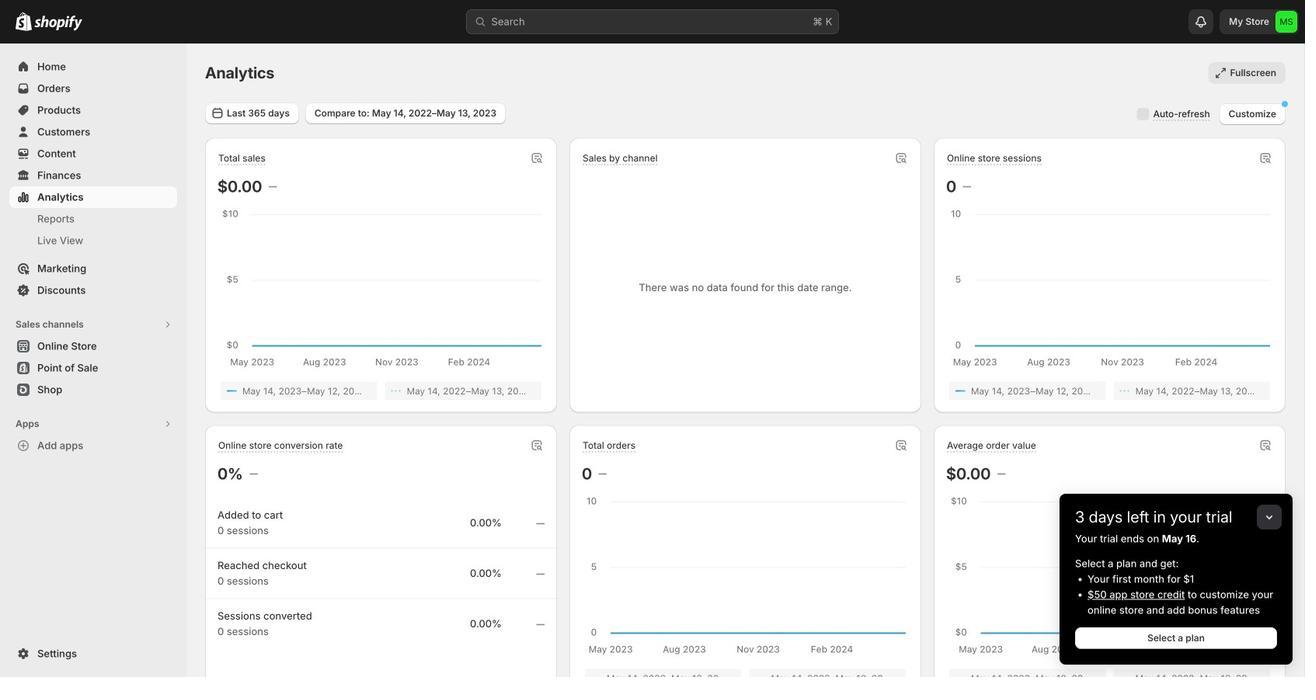 Task type: locate. For each thing, give the bounding box(es) containing it.
my store image
[[1276, 11, 1298, 33]]

list
[[221, 382, 542, 401], [950, 382, 1271, 401], [585, 670, 906, 678], [950, 670, 1271, 678]]

shopify image
[[16, 12, 32, 31]]

shopify image
[[34, 15, 82, 31]]



Task type: vqa. For each thing, say whether or not it's contained in the screenshot.
the rightmost the shopify image
yes



